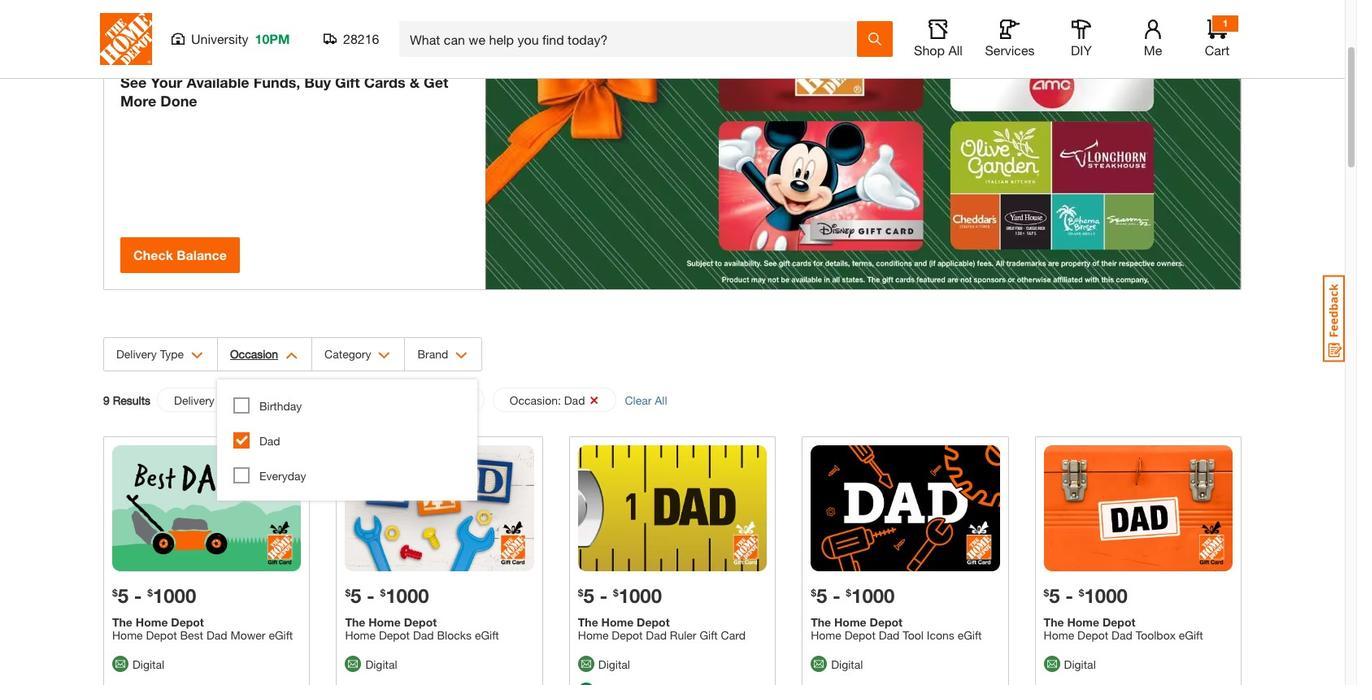 Task type: locate. For each thing, give the bounding box(es) containing it.
$ 5 - $ 1000 up the home depot home depot dad ruler gift card
[[578, 585, 662, 608]]

the home depot home depot dad ruler gift card
[[578, 616, 746, 643]]

open arrow image inside the delivery type link
[[191, 352, 203, 360]]

the home depot home depot best dad mower egift
[[112, 616, 293, 643]]

1000 up the home depot home depot dad blocks egift
[[386, 585, 429, 608]]

the home depot home depot dad blocks egift
[[345, 616, 499, 643]]

cart
[[1205, 42, 1230, 58]]

1 the from the left
[[112, 616, 133, 630]]

the for home depot dad tool icons egift
[[811, 616, 831, 630]]

gift left card
[[700, 629, 718, 643]]

- up the home depot home depot dad blocks egift
[[367, 585, 375, 608]]

1000 up the home depot home depot dad tool icons egift
[[852, 585, 895, 608]]

services button
[[984, 20, 1036, 59]]

delivery
[[116, 347, 157, 361], [174, 394, 215, 408]]

open arrow image
[[191, 352, 203, 360], [456, 352, 468, 360]]

dad
[[564, 394, 585, 408], [260, 434, 280, 448], [207, 629, 227, 643], [646, 629, 667, 643], [413, 629, 434, 643], [879, 629, 900, 643], [1112, 629, 1133, 643]]

- for the home depot home depot best dad mower egift
[[134, 585, 142, 608]]

egift inside the home depot home depot dad blocks egift
[[475, 629, 499, 643]]

dad left the blocks
[[413, 629, 434, 643]]

1 1000 from the left
[[153, 585, 196, 608]]

- up the home depot home depot dad tool icons egift
[[833, 585, 841, 608]]

0 horizontal spatial open arrow image
[[191, 352, 203, 360]]

1000 for tool
[[852, 585, 895, 608]]

4 $ 5 - $ 1000 from the left
[[811, 585, 895, 608]]

delivery for delivery type: digital
[[174, 394, 215, 408]]

open arrow image right category
[[379, 352, 391, 360]]

all inside button
[[949, 42, 963, 58]]

$ 5 - $ 1000 up the home depot home depot dad tool icons egift
[[811, 585, 895, 608]]

results
[[113, 393, 151, 407]]

the inside the home depot home depot best dad mower egift
[[112, 616, 133, 630]]

depot
[[171, 616, 204, 630], [637, 616, 670, 630], [404, 616, 437, 630], [870, 616, 903, 630], [1103, 616, 1136, 630], [146, 629, 177, 643], [612, 629, 643, 643], [379, 629, 410, 643], [845, 629, 876, 643], [1078, 629, 1109, 643]]

balance
[[177, 247, 227, 263]]

dad right 'occasion:'
[[564, 394, 585, 408]]

image for give the gift of doing image
[[485, 0, 1241, 290]]

3 $ 5 - $ 1000 from the left
[[345, 585, 429, 608]]

clear all
[[625, 393, 668, 407]]

open arrow image right the "brand"
[[456, 352, 468, 360]]

1 digital from the left
[[133, 658, 164, 672]]

see
[[120, 73, 147, 91]]

digital
[[248, 394, 280, 408]]

1 egift from the left
[[269, 629, 293, 643]]

home depot best dad mower egift image
[[112, 446, 301, 572]]

digital image
[[112, 657, 129, 673], [578, 657, 594, 673], [811, 657, 827, 673], [1044, 657, 1060, 673]]

gift up 28216 button
[[278, 0, 351, 25]]

all right shop at top
[[949, 42, 963, 58]]

$ 5 - $ 1000 up the home depot home depot dad blocks egift
[[345, 585, 429, 608]]

4 - from the left
[[833, 585, 841, 608]]

birthday
[[260, 399, 302, 413]]

ruler
[[670, 629, 697, 643]]

open arrow image for occasion
[[286, 352, 298, 360]]

gift right the buy
[[335, 73, 360, 91]]

open arrow image
[[286, 352, 298, 360], [379, 352, 391, 360]]

the inside the home depot home depot dad blocks egift
[[345, 616, 365, 630]]

everyday
[[260, 469, 306, 483]]

4 egift from the left
[[1179, 629, 1204, 643]]

2 1000 from the left
[[619, 585, 662, 608]]

2 the from the left
[[578, 616, 598, 630]]

0 horizontal spatial all
[[655, 393, 668, 407]]

open arrow image right type
[[191, 352, 203, 360]]

3 digital from the left
[[366, 658, 397, 672]]

the inside the home depot home depot dad tool icons egift
[[811, 616, 831, 630]]

dad inside the home depot home depot dad blocks egift
[[413, 629, 434, 643]]

-
[[134, 585, 142, 608], [600, 585, 608, 608], [367, 585, 375, 608], [833, 585, 841, 608], [1066, 585, 1074, 608]]

clear
[[625, 393, 652, 407]]

your
[[151, 73, 183, 91]]

5 for the home depot home depot dad tool icons egift
[[817, 585, 828, 608]]

1000 up the home depot home depot dad ruler gift card
[[619, 585, 662, 608]]

digital down the home depot home depot best dad mower egift
[[133, 658, 164, 672]]

dad left tool
[[879, 629, 900, 643]]

delivery inside 'button'
[[174, 394, 215, 408]]

all right the clear
[[655, 393, 668, 407]]

5 the from the left
[[1044, 616, 1064, 630]]

8 $ from the left
[[846, 587, 852, 599]]

open arrow image inside category link
[[379, 352, 391, 360]]

shop all button
[[913, 20, 965, 59]]

open arrow image inside brand link
[[456, 352, 468, 360]]

brand
[[418, 347, 448, 361]]

more
[[120, 92, 156, 109]]

2 - from the left
[[600, 585, 608, 608]]

1 horizontal spatial delivery
[[174, 394, 215, 408]]

$
[[112, 587, 118, 599], [147, 587, 153, 599], [578, 587, 584, 599], [613, 587, 619, 599], [345, 587, 351, 599], [380, 587, 386, 599], [811, 587, 817, 599], [846, 587, 852, 599], [1044, 587, 1050, 599], [1079, 587, 1085, 599]]

dad right best
[[207, 629, 227, 643]]

me button
[[1127, 20, 1180, 59]]

cart 1
[[1205, 17, 1230, 58]]

1 digital image from the left
[[112, 657, 129, 673]]

dad inside the home depot home depot dad tool icons egift
[[879, 629, 900, 643]]

$ 5 - $ 1000 for the home depot home depot dad ruler gift card
[[578, 585, 662, 608]]

home depot dad tool icons egift image
[[811, 446, 1000, 572]]

$ 5 - $ 1000 for the home depot home depot best dad mower egift
[[112, 585, 196, 608]]

digital image for home depot dad toolbox egift
[[1044, 657, 1060, 673]]

open arrow image right the occasion
[[286, 352, 298, 360]]

4 the from the left
[[811, 616, 831, 630]]

3 - from the left
[[367, 585, 375, 608]]

1 - from the left
[[134, 585, 142, 608]]

egift right mower
[[269, 629, 293, 643]]

egift inside the home depot home depot dad tool icons egift
[[958, 629, 982, 643]]

$ 5 - $ 1000 up best
[[112, 585, 196, 608]]

tool
[[903, 629, 924, 643]]

done
[[161, 92, 197, 109]]

- up the home depot home depot best dad mower egift
[[134, 585, 142, 608]]

7 $ from the left
[[811, 587, 817, 599]]

digital for the home depot home depot dad toolbox egift
[[1065, 658, 1096, 672]]

digital image for home depot dad tool icons egift
[[811, 657, 827, 673]]

0 horizontal spatial open arrow image
[[286, 352, 298, 360]]

5
[[118, 585, 129, 608], [584, 585, 595, 608], [351, 585, 362, 608], [817, 585, 828, 608], [1050, 585, 1061, 608]]

the for home depot best dad mower egift
[[112, 616, 133, 630]]

- for the home depot home depot dad toolbox egift
[[1066, 585, 1074, 608]]

dad down the birthday
[[260, 434, 280, 448]]

0 vertical spatial all
[[949, 42, 963, 58]]

digital down the home depot home depot dad toolbox egift
[[1065, 658, 1096, 672]]

3 digital image from the left
[[811, 657, 827, 673]]

2 5 from the left
[[584, 585, 595, 608]]

gift
[[278, 0, 351, 25], [335, 73, 360, 91], [700, 629, 718, 643]]

egift
[[269, 629, 293, 643], [475, 629, 499, 643], [958, 629, 982, 643], [1179, 629, 1204, 643]]

shop all
[[914, 42, 963, 58]]

5 5 from the left
[[1050, 585, 1061, 608]]

0 vertical spatial delivery
[[116, 347, 157, 361]]

delivery left type
[[116, 347, 157, 361]]

gift inside see your available funds, buy gift cards & get more done
[[335, 73, 360, 91]]

get
[[424, 73, 449, 91]]

dad left toolbox
[[1112, 629, 1133, 643]]

the for home depot dad blocks egift
[[345, 616, 365, 630]]

2 $ 5 - $ 1000 from the left
[[578, 585, 662, 608]]

5 digital from the left
[[1065, 658, 1096, 672]]

0 vertical spatial gift
[[278, 0, 351, 25]]

the
[[112, 616, 133, 630], [578, 616, 598, 630], [345, 616, 365, 630], [811, 616, 831, 630], [1044, 616, 1064, 630]]

4 1000 from the left
[[852, 585, 895, 608]]

open arrow image inside occasion link
[[286, 352, 298, 360]]

1000 for ruler
[[619, 585, 662, 608]]

1 open arrow image from the left
[[191, 352, 203, 360]]

2 vertical spatial gift
[[700, 629, 718, 643]]

4 digital from the left
[[832, 658, 863, 672]]

all
[[949, 42, 963, 58], [655, 393, 668, 407]]

delivery left type:
[[174, 394, 215, 408]]

1 5 from the left
[[118, 585, 129, 608]]

dad inside the home depot home depot dad ruler gift card
[[646, 629, 667, 643]]

brand link
[[405, 338, 482, 371]]

dad left ruler
[[646, 629, 667, 643]]

1 horizontal spatial open arrow image
[[456, 352, 468, 360]]

4 5 from the left
[[817, 585, 828, 608]]

gift inside the home depot home depot dad ruler gift card
[[700, 629, 718, 643]]

5 for the home depot home depot dad ruler gift card
[[584, 585, 595, 608]]

dad inside the home depot home depot best dad mower egift
[[207, 629, 227, 643]]

give
[[120, 0, 195, 25]]

$ 5 - $ 1000
[[112, 585, 196, 608], [578, 585, 662, 608], [345, 585, 429, 608], [811, 585, 895, 608], [1044, 585, 1128, 608]]

1000
[[153, 585, 196, 608], [619, 585, 662, 608], [386, 585, 429, 608], [852, 585, 895, 608], [1085, 585, 1128, 608]]

2 open arrow image from the left
[[379, 352, 391, 360]]

9 results
[[103, 393, 151, 407]]

2 egift from the left
[[475, 629, 499, 643]]

home
[[136, 616, 168, 630], [602, 616, 634, 630], [369, 616, 401, 630], [835, 616, 867, 630], [1068, 616, 1100, 630], [112, 629, 143, 643], [578, 629, 609, 643], [345, 629, 376, 643], [811, 629, 842, 643], [1044, 629, 1075, 643]]

4 digital image from the left
[[1044, 657, 1060, 673]]

egift inside the home depot home depot dad toolbox egift
[[1179, 629, 1204, 643]]

the
[[205, 0, 268, 25]]

- up the home depot home depot dad toolbox egift
[[1066, 585, 1074, 608]]

the inside the home depot home depot dad toolbox egift
[[1044, 616, 1064, 630]]

1000 up the home depot home depot dad toolbox egift
[[1085, 585, 1128, 608]]

see your available funds, buy gift cards & get more done
[[120, 73, 449, 109]]

1 horizontal spatial open arrow image
[[379, 352, 391, 360]]

1 vertical spatial gift
[[335, 73, 360, 91]]

digital for the home depot home depot dad tool icons egift
[[832, 658, 863, 672]]

delivery type
[[116, 347, 184, 361]]

digital down the home depot home depot dad ruler gift card
[[599, 658, 630, 672]]

egift right toolbox
[[1179, 629, 1204, 643]]

delivery type link
[[104, 338, 217, 371]]

delivery type: digital button
[[157, 388, 312, 413]]

toolbox
[[1136, 629, 1176, 643]]

occasion: dad
[[510, 394, 585, 408]]

5 1000 from the left
[[1085, 585, 1128, 608]]

1
[[1223, 17, 1229, 29]]

5 $ 5 - $ 1000 from the left
[[1044, 585, 1128, 608]]

the inside the home depot home depot dad ruler gift card
[[578, 616, 598, 630]]

1 open arrow image from the left
[[286, 352, 298, 360]]

0 horizontal spatial delivery
[[116, 347, 157, 361]]

$ 5 - $ 1000 up the home depot home depot dad toolbox egift
[[1044, 585, 1128, 608]]

- up the home depot home depot dad ruler gift card
[[600, 585, 608, 608]]

icons
[[927, 629, 955, 643]]

10 $ from the left
[[1079, 587, 1085, 599]]

egift right icons
[[958, 629, 982, 643]]

1 vertical spatial delivery
[[174, 394, 215, 408]]

1000 up best
[[153, 585, 196, 608]]

3 1000 from the left
[[386, 585, 429, 608]]

home depot dad ruler gift card image
[[578, 446, 767, 572]]

home depot dad blocks egift image
[[345, 446, 534, 572]]

digital right digital image
[[366, 658, 397, 672]]

the for home depot dad ruler gift card
[[578, 616, 598, 630]]

3 5 from the left
[[351, 585, 362, 608]]

funds,
[[254, 73, 300, 91]]

dad inside occasion: dad button
[[564, 394, 585, 408]]

1 horizontal spatial all
[[949, 42, 963, 58]]

physical image
[[578, 683, 594, 686]]

1 $ 5 - $ 1000 from the left
[[112, 585, 196, 608]]

digital down the home depot home depot dad tool icons egift
[[832, 658, 863, 672]]

2 open arrow image from the left
[[456, 352, 468, 360]]

cards
[[364, 73, 406, 91]]

check balance
[[133, 247, 227, 263]]

3 the from the left
[[345, 616, 365, 630]]

egift right the blocks
[[475, 629, 499, 643]]

5 - from the left
[[1066, 585, 1074, 608]]

3 egift from the left
[[958, 629, 982, 643]]

digital
[[133, 658, 164, 672], [599, 658, 630, 672], [366, 658, 397, 672], [832, 658, 863, 672], [1065, 658, 1096, 672]]

category link
[[312, 338, 405, 371]]

1 vertical spatial all
[[655, 393, 668, 407]]



Task type: describe. For each thing, give the bounding box(es) containing it.
type
[[160, 347, 184, 361]]

digital for the home depot home depot dad blocks egift
[[366, 658, 397, 672]]

6 $ from the left
[[380, 587, 386, 599]]

category
[[325, 347, 371, 361]]

all for shop all
[[949, 42, 963, 58]]

occasion: dad button
[[493, 388, 617, 413]]

blocks
[[437, 629, 472, 643]]

card
[[721, 629, 746, 643]]

9 $ from the left
[[1044, 587, 1050, 599]]

- for the home depot home depot dad ruler gift card
[[600, 585, 608, 608]]

the home depot logo image
[[100, 13, 152, 65]]

$ 5 - $ 1000 for the home depot home depot dad blocks egift
[[345, 585, 429, 608]]

28216 button
[[324, 31, 380, 47]]

1 $ from the left
[[112, 587, 118, 599]]

doing
[[120, 17, 224, 64]]

2 digital image from the left
[[578, 657, 594, 673]]

home depot dad toolbox egift image
[[1044, 446, 1233, 572]]

digital for the home depot home depot best dad mower egift
[[133, 658, 164, 672]]

dad inside the home depot home depot dad toolbox egift
[[1112, 629, 1133, 643]]

1000 for blocks
[[386, 585, 429, 608]]

gift inside give the gift of doing
[[278, 0, 351, 25]]

3 $ from the left
[[578, 587, 584, 599]]

services
[[986, 42, 1035, 58]]

- for the home depot home depot dad tool icons egift
[[833, 585, 841, 608]]

check balance link
[[120, 238, 240, 273]]

the home depot home depot dad toolbox egift
[[1044, 616, 1204, 643]]

open arrow image for brand
[[456, 352, 468, 360]]

2 $ from the left
[[147, 587, 153, 599]]

type:
[[218, 394, 245, 408]]

mower
[[231, 629, 266, 643]]

1000 for toolbox
[[1085, 585, 1128, 608]]

2 digital from the left
[[599, 658, 630, 672]]

10pm
[[255, 31, 290, 46]]

4 $ from the left
[[613, 587, 619, 599]]

best
[[180, 629, 203, 643]]

diy
[[1071, 42, 1092, 58]]

$ 5 - $ 1000 for the home depot home depot dad tool icons egift
[[811, 585, 895, 608]]

5 for the home depot home depot dad blocks egift
[[351, 585, 362, 608]]

feedback link image
[[1324, 275, 1346, 363]]

1000 for dad
[[153, 585, 196, 608]]

28216
[[343, 31, 379, 46]]

digital image for home depot best dad mower egift
[[112, 657, 129, 673]]

delivery type: digital
[[174, 394, 280, 408]]

&
[[410, 73, 420, 91]]

- for the home depot home depot dad blocks egift
[[367, 585, 375, 608]]

buy
[[305, 73, 331, 91]]

occasion link
[[218, 338, 312, 371]]

give the gift of doing
[[120, 0, 403, 64]]

occasion:
[[510, 394, 561, 408]]

egift inside the home depot home depot best dad mower egift
[[269, 629, 293, 643]]

of
[[361, 0, 403, 25]]

occasion
[[230, 347, 278, 361]]

me
[[1144, 42, 1163, 58]]

5 $ from the left
[[345, 587, 351, 599]]

digital image
[[345, 657, 362, 673]]

diy button
[[1056, 20, 1108, 59]]

$ 5 - $ 1000 for the home depot home depot dad toolbox egift
[[1044, 585, 1128, 608]]

shop
[[914, 42, 945, 58]]

What can we help you find today? search field
[[410, 22, 857, 56]]

the home depot home depot dad tool icons egift
[[811, 616, 982, 643]]

university
[[191, 31, 249, 46]]

5 for the home depot home depot best dad mower egift
[[118, 585, 129, 608]]

open arrow image for delivery type
[[191, 352, 203, 360]]

clear all link
[[625, 392, 668, 409]]

9
[[103, 393, 110, 407]]

delivery for delivery type
[[116, 347, 157, 361]]

check
[[133, 247, 173, 263]]

5 for the home depot home depot dad toolbox egift
[[1050, 585, 1061, 608]]

open arrow image for category
[[379, 352, 391, 360]]

the for home depot dad toolbox egift
[[1044, 616, 1064, 630]]

all for clear all
[[655, 393, 668, 407]]

available
[[187, 73, 249, 91]]

university 10pm
[[191, 31, 290, 46]]



Task type: vqa. For each thing, say whether or not it's contained in the screenshot.
bottommost the off
no



